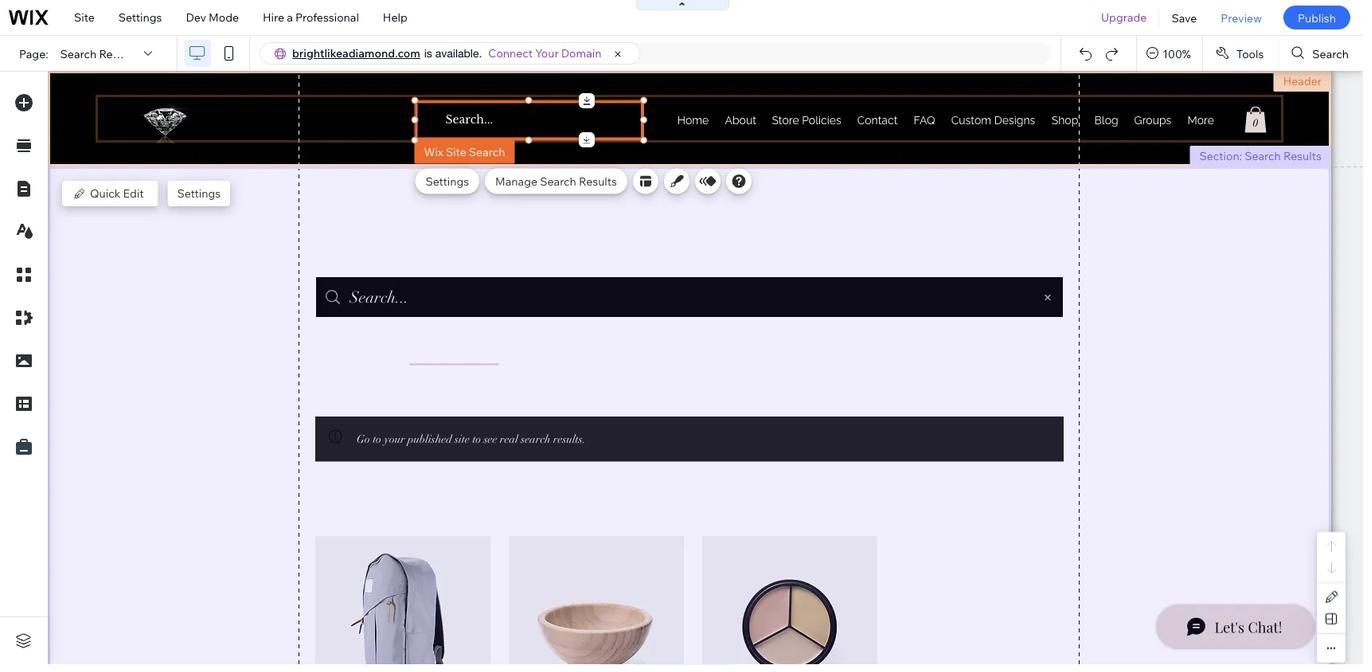 Task type: describe. For each thing, give the bounding box(es) containing it.
header
[[1284, 74, 1322, 88]]

100%
[[1163, 46, 1192, 60]]

is available. connect your domain
[[424, 46, 602, 60]]

tools
[[1237, 46, 1264, 60]]

2 horizontal spatial settings
[[426, 174, 469, 188]]

wix site search
[[424, 145, 505, 159]]

preview
[[1221, 11, 1262, 24]]

search inside button
[[1313, 46, 1349, 60]]

settings for upgrade
[[119, 10, 162, 24]]

preview button
[[1209, 0, 1274, 35]]

tools button
[[1203, 36, 1279, 71]]

1 horizontal spatial site
[[446, 145, 467, 159]]

manage
[[496, 174, 538, 188]]

quick
[[90, 186, 121, 200]]

search button
[[1279, 36, 1364, 71]]

a
[[287, 10, 293, 24]]

domain
[[561, 46, 602, 60]]

brightlikeadiamond.com
[[292, 46, 420, 60]]



Task type: vqa. For each thing, say whether or not it's contained in the screenshot.
'embed code'
no



Task type: locate. For each thing, give the bounding box(es) containing it.
settings up search results
[[119, 10, 162, 24]]

mode
[[209, 10, 239, 24]]

0 vertical spatial site
[[74, 10, 95, 24]]

100% button
[[1138, 36, 1203, 71]]

0 horizontal spatial site
[[74, 10, 95, 24]]

site right wix
[[446, 145, 467, 159]]

hire
[[263, 10, 284, 24]]

save button
[[1160, 0, 1209, 35]]

settings right edit
[[177, 186, 221, 200]]

site up search results
[[74, 10, 95, 24]]

settings down wix
[[426, 174, 469, 188]]

quick edit
[[90, 186, 144, 200]]

0 horizontal spatial results
[[99, 46, 137, 60]]

dev mode
[[186, 10, 239, 24]]

upgrade
[[1102, 10, 1147, 24]]

publish
[[1298, 11, 1337, 24]]

is
[[424, 47, 432, 60]]

your
[[536, 46, 559, 60]]

1 vertical spatial site
[[446, 145, 467, 159]]

results
[[99, 46, 137, 60], [1284, 149, 1322, 163], [579, 174, 617, 188]]

section: search results
[[1200, 149, 1322, 163]]

search
[[60, 46, 97, 60], [1313, 46, 1349, 60], [469, 145, 505, 159], [1245, 149, 1281, 163], [540, 174, 577, 188]]

results for section: search results
[[1284, 149, 1322, 163]]

2 horizontal spatial results
[[1284, 149, 1322, 163]]

1 horizontal spatial results
[[579, 174, 617, 188]]

available.
[[435, 47, 482, 60]]

save
[[1172, 11, 1197, 24]]

connect
[[489, 46, 533, 60]]

0 vertical spatial results
[[99, 46, 137, 60]]

1 vertical spatial results
[[1284, 149, 1322, 163]]

edit
[[123, 186, 144, 200]]

1 horizontal spatial settings
[[177, 186, 221, 200]]

0 horizontal spatial settings
[[119, 10, 162, 24]]

results for manage search results
[[579, 174, 617, 188]]

search results
[[60, 46, 137, 60]]

site
[[74, 10, 95, 24], [446, 145, 467, 159]]

help
[[383, 10, 408, 24]]

manage search results
[[496, 174, 617, 188]]

hire a professional
[[263, 10, 359, 24]]

2 vertical spatial results
[[579, 174, 617, 188]]

settings
[[119, 10, 162, 24], [426, 174, 469, 188], [177, 186, 221, 200]]

settings for header
[[177, 186, 221, 200]]

section:
[[1200, 149, 1243, 163]]

professional
[[296, 10, 359, 24]]

dev
[[186, 10, 206, 24]]

publish button
[[1284, 6, 1351, 29]]

wix
[[424, 145, 443, 159]]



